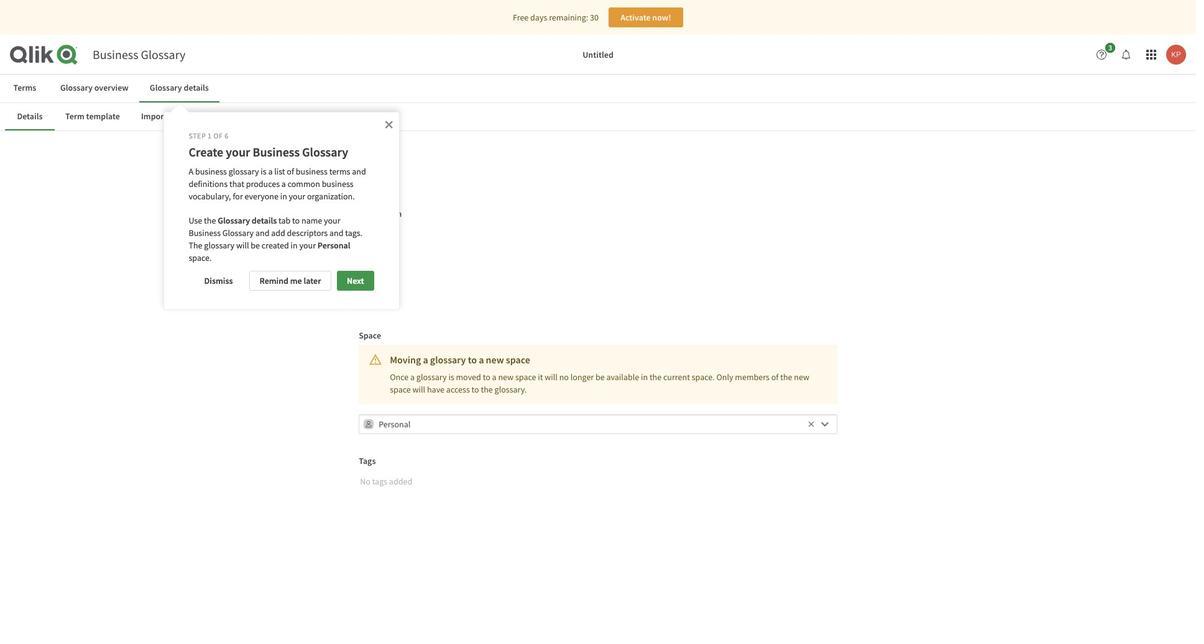 Task type: vqa. For each thing, say whether or not it's contained in the screenshot.
'NEW' for Find
no



Task type: describe. For each thing, give the bounding box(es) containing it.
only
[[717, 372, 734, 383]]

import
[[141, 110, 167, 122]]

activate
[[621, 12, 651, 23]]

a down list
[[282, 178, 286, 190]]

untitled element
[[245, 49, 951, 60]]

common
[[288, 178, 320, 190]]

3
[[1109, 43, 1113, 52]]

terms
[[329, 166, 350, 177]]

×
[[385, 115, 393, 132]]

it
[[538, 372, 543, 383]]

me
[[290, 275, 302, 287]]

glossary inside a business glossary is a list of business terms and definitions that produces a common business vocabulary, for everyone in your organization.
[[229, 166, 259, 177]]

No tags added text field
[[358, 472, 813, 492]]

a up glossary.
[[492, 372, 497, 383]]

the left current on the bottom right of page
[[650, 372, 662, 383]]

personal
[[318, 240, 351, 251]]

0 vertical spatial space
[[506, 354, 531, 366]]

available
[[607, 372, 640, 383]]

import & export button
[[131, 103, 211, 131]]

tab list containing details
[[5, 103, 1189, 131]]

glossary.
[[495, 384, 527, 395]]

in inside moving a glossary to a new space once a glossary is moved to a new space it will no longer be available in the current space. only members of the new space will have access to the glossary.
[[641, 372, 648, 383]]

terms
[[13, 82, 36, 93]]

× button
[[385, 115, 393, 132]]

term template button
[[55, 103, 131, 131]]

next
[[347, 275, 364, 287]]

space
[[359, 330, 381, 342]]

a
[[189, 166, 194, 177]]

days
[[531, 12, 548, 23]]

created
[[262, 240, 289, 251]]

activate now!
[[621, 12, 672, 23]]

once
[[390, 372, 409, 383]]

use
[[189, 215, 202, 227]]

to down moved
[[472, 384, 479, 395]]

remind me later
[[260, 275, 321, 287]]

a business glossary is a list of business terms and definitions that produces a common business vocabulary, for everyone in your organization.
[[189, 166, 368, 202]]

that
[[229, 178, 244, 190]]

moving
[[390, 354, 421, 366]]

be inside tab to name your business glossary and add descriptors and tags. the glossary will be created in your
[[251, 240, 260, 251]]

tags
[[359, 456, 376, 467]]

details inside glossary details button
[[184, 82, 209, 93]]

your right name
[[324, 215, 341, 227]]

next button
[[337, 271, 374, 291]]

details
[[17, 110, 43, 122]]

business up definitions
[[195, 166, 227, 177]]

glossary details
[[150, 82, 209, 93]]

glossary up import & export
[[150, 82, 182, 93]]

term template
[[65, 110, 120, 122]]

of inside step 1 of 6 create your business glossary
[[214, 131, 223, 141]]

will inside tab to name your business glossary and add descriptors and tags. the glossary will be created in your
[[236, 240, 249, 251]]

moving a glossary to a new space once a glossary is moved to a new space it will no longer be available in the current space. only members of the new space will have access to the glossary.
[[390, 354, 810, 395]]

glossary details button
[[139, 75, 220, 102]]

is inside moving a glossary to a new space once a glossary is moved to a new space it will no longer be available in the current space. only members of the new space will have access to the glossary.
[[449, 372, 455, 383]]

and for created
[[330, 228, 344, 239]]

to up moved
[[468, 354, 477, 366]]

now!
[[653, 12, 672, 23]]

tab
[[279, 215, 291, 227]]

1 vertical spatial space
[[516, 372, 536, 383]]

of inside moving a glossary to a new space once a glossary is moved to a new space it will no longer be available in the current space. only members of the new space will have access to the glossary.
[[772, 372, 779, 383]]

moving a glossary to a new space alert
[[359, 345, 838, 405]]

glossary up glossary details
[[141, 47, 186, 62]]

have
[[427, 384, 445, 395]]

Select space text field
[[379, 415, 805, 435]]

glossary inside tab to name your business glossary and add descriptors and tags. the glossary will be created in your
[[223, 228, 254, 239]]

to inside tab to name your business glossary and add descriptors and tags. the glossary will be created in your
[[292, 215, 300, 227]]

tags.
[[345, 228, 363, 239]]

Description text field
[[357, 223, 838, 312]]

of inside a business glossary is a list of business terms and definitions that produces a common business vocabulary, for everyone in your organization.
[[287, 166, 294, 177]]

use the glossary details
[[189, 215, 277, 227]]

3 button
[[1092, 43, 1120, 65]]

business inside step 1 of 6 create your business glossary
[[253, 144, 300, 160]]

glossary up have
[[417, 372, 447, 383]]

1 vertical spatial will
[[545, 372, 558, 383]]

0 vertical spatial business
[[93, 47, 138, 62]]

everyone
[[245, 191, 279, 202]]

a right once
[[411, 372, 415, 383]]

details inside feature tour "dialog"
[[252, 215, 277, 227]]

import & export
[[141, 110, 201, 122]]

the down moved
[[481, 384, 493, 395]]

glossary inside step 1 of 6 create your business glossary
[[302, 144, 348, 160]]

a right moving
[[423, 354, 428, 366]]

create
[[189, 144, 223, 160]]

current
[[664, 372, 690, 383]]

kendall parks image
[[1167, 45, 1187, 65]]



Task type: locate. For each thing, give the bounding box(es) containing it.
is inside a business glossary is a list of business terms and definitions that produces a common business vocabulary, for everyone in your organization.
[[261, 166, 267, 177]]

business up list
[[253, 144, 300, 160]]

business up common
[[296, 166, 328, 177]]

1 vertical spatial in
[[291, 240, 298, 251]]

export
[[176, 110, 201, 122]]

is up access
[[449, 372, 455, 383]]

0 horizontal spatial details
[[184, 82, 209, 93]]

1 horizontal spatial will
[[413, 384, 426, 395]]

be
[[251, 240, 260, 251], [596, 372, 605, 383]]

glossary right the
[[204, 240, 235, 251]]

free days remaining: 30
[[513, 12, 599, 23]]

name
[[359, 155, 381, 166]]

0 vertical spatial of
[[214, 131, 223, 141]]

space. inside moving a glossary to a new space once a glossary is moved to a new space it will no longer be available in the current space. only members of the new space will have access to the glossary.
[[692, 372, 715, 383]]

space.
[[189, 240, 352, 264], [692, 372, 715, 383]]

business
[[195, 166, 227, 177], [296, 166, 328, 177], [322, 178, 354, 190]]

2 horizontal spatial business
[[253, 144, 300, 160]]

is
[[261, 166, 267, 177], [449, 372, 455, 383]]

the
[[204, 215, 216, 227], [650, 372, 662, 383], [781, 372, 793, 383], [481, 384, 493, 395]]

step
[[189, 131, 206, 141]]

feature tour dialog
[[163, 112, 400, 310]]

1
[[208, 131, 212, 141]]

new
[[486, 354, 504, 366], [498, 372, 514, 383], [794, 372, 810, 383]]

dismiss
[[204, 275, 233, 287]]

tab to name your business glossary and add descriptors and tags. the glossary will be created in your
[[189, 215, 364, 251]]

0 vertical spatial details
[[184, 82, 209, 93]]

step 1 of 6 create your business glossary
[[189, 131, 348, 160]]

untitled
[[583, 49, 614, 60]]

1 horizontal spatial of
[[287, 166, 294, 177]]

6
[[225, 131, 229, 141]]

space. left only
[[692, 372, 715, 383]]

the right use
[[204, 215, 216, 227]]

details up add
[[252, 215, 277, 227]]

business up the
[[189, 228, 221, 239]]

1 horizontal spatial be
[[596, 372, 605, 383]]

in
[[280, 191, 287, 202], [291, 240, 298, 251], [641, 372, 648, 383]]

to right moved
[[483, 372, 491, 383]]

your down 6
[[226, 144, 250, 160]]

vocabulary,
[[189, 191, 231, 202]]

of right members
[[772, 372, 779, 383]]

0 horizontal spatial business
[[93, 47, 138, 62]]

is up produces
[[261, 166, 267, 177]]

glossary inside tab to name your business glossary and add descriptors and tags. the glossary will be created in your
[[204, 240, 235, 251]]

1 vertical spatial business
[[253, 144, 300, 160]]

in right available
[[641, 372, 648, 383]]

your inside step 1 of 6 create your business glossary
[[226, 144, 250, 160]]

overview
[[94, 82, 129, 93]]

your
[[226, 144, 250, 160], [289, 191, 306, 202], [324, 215, 341, 227], [299, 240, 316, 251]]

1 vertical spatial is
[[449, 372, 455, 383]]

name
[[302, 215, 322, 227]]

your down descriptors
[[299, 240, 316, 251]]

in inside tab to name your business glossary and add descriptors and tags. the glossary will be created in your
[[291, 240, 298, 251]]

0 horizontal spatial space.
[[189, 240, 352, 264]]

2 horizontal spatial in
[[641, 372, 648, 383]]

1 vertical spatial tab list
[[5, 103, 1189, 131]]

and up personal
[[330, 228, 344, 239]]

will down "use the glossary details"
[[236, 240, 249, 251]]

longer
[[571, 372, 594, 383]]

0 vertical spatial tab list
[[0, 75, 1197, 102]]

tab list down untitled element
[[0, 75, 1197, 102]]

space down once
[[390, 384, 411, 395]]

access
[[447, 384, 470, 395]]

business inside tab to name your business glossary and add descriptors and tags. the glossary will be created in your
[[189, 228, 221, 239]]

term
[[65, 110, 84, 122]]

1 horizontal spatial in
[[291, 240, 298, 251]]

glossary up moved
[[430, 354, 466, 366]]

in right everyone
[[280, 191, 287, 202]]

space. down add
[[189, 240, 352, 264]]

and left add
[[256, 228, 270, 239]]

0 horizontal spatial will
[[236, 240, 249, 251]]

tab list down untitled
[[5, 103, 1189, 131]]

no
[[560, 372, 569, 383]]

definitions
[[189, 178, 228, 190]]

a up moved
[[479, 354, 484, 366]]

produces
[[246, 178, 280, 190]]

2 vertical spatial space
[[390, 384, 411, 395]]

business glossary
[[93, 47, 186, 62]]

and inside a business glossary is a list of business terms and definitions that produces a common business vocabulary, for everyone in your organization.
[[352, 166, 366, 177]]

1 horizontal spatial space.
[[692, 372, 715, 383]]

glossary down for at the left of page
[[218, 215, 250, 227]]

in inside a business glossary is a list of business terms and definitions that produces a common business vocabulary, for everyone in your organization.
[[280, 191, 287, 202]]

remaining:
[[549, 12, 589, 23]]

template
[[86, 110, 120, 122]]

glossary overview
[[60, 82, 129, 93]]

2 horizontal spatial will
[[545, 372, 558, 383]]

free
[[513, 12, 529, 23]]

0 horizontal spatial of
[[214, 131, 223, 141]]

remind
[[260, 275, 289, 287]]

&
[[169, 110, 174, 122]]

descriptors
[[287, 228, 328, 239]]

add
[[271, 228, 285, 239]]

space left the it
[[516, 372, 536, 383]]

30
[[590, 12, 599, 23]]

remind me later button
[[249, 271, 332, 291]]

will left have
[[413, 384, 426, 395]]

a
[[268, 166, 273, 177], [282, 178, 286, 190], [423, 354, 428, 366], [479, 354, 484, 366], [411, 372, 415, 383], [492, 372, 497, 383]]

of right list
[[287, 166, 294, 177]]

space. inside feature tour "dialog"
[[189, 240, 352, 264]]

glossary up term
[[60, 82, 93, 93]]

space up glossary.
[[506, 354, 531, 366]]

business
[[93, 47, 138, 62], [253, 144, 300, 160], [189, 228, 221, 239]]

to right "tab"
[[292, 215, 300, 227]]

1 horizontal spatial details
[[252, 215, 277, 227]]

glossary up the that
[[229, 166, 259, 177]]

later
[[304, 275, 321, 287]]

and for business
[[352, 166, 366, 177]]

business down the terms
[[322, 178, 354, 190]]

description
[[359, 208, 402, 220]]

1 vertical spatial details
[[252, 215, 277, 227]]

1 vertical spatial of
[[287, 166, 294, 177]]

glossary
[[141, 47, 186, 62], [60, 82, 93, 93], [150, 82, 182, 93], [302, 144, 348, 160], [218, 215, 250, 227], [223, 228, 254, 239]]

tab list
[[0, 75, 1197, 102], [5, 103, 1189, 131]]

business up overview
[[93, 47, 138, 62]]

the
[[189, 240, 203, 251]]

organization.
[[307, 191, 355, 202]]

moved
[[456, 372, 481, 383]]

2 horizontal spatial of
[[772, 372, 779, 383]]

0 vertical spatial space.
[[189, 240, 352, 264]]

a left list
[[268, 166, 273, 177]]

1 horizontal spatial is
[[449, 372, 455, 383]]

dismiss button
[[194, 271, 243, 291]]

2 horizontal spatial and
[[352, 166, 366, 177]]

will right the it
[[545, 372, 558, 383]]

space
[[506, 354, 531, 366], [516, 372, 536, 383], [390, 384, 411, 395]]

0 horizontal spatial is
[[261, 166, 267, 177]]

will
[[236, 240, 249, 251], [545, 372, 558, 383], [413, 384, 426, 395]]

and right the terms
[[352, 166, 366, 177]]

0 vertical spatial be
[[251, 240, 260, 251]]

glossary down "use the glossary details"
[[223, 228, 254, 239]]

and
[[352, 166, 366, 177], [256, 228, 270, 239], [330, 228, 344, 239]]

1 vertical spatial space.
[[692, 372, 715, 383]]

1 horizontal spatial and
[[330, 228, 344, 239]]

your inside a business glossary is a list of business terms and definitions that produces a common business vocabulary, for everyone in your organization.
[[289, 191, 306, 202]]

be inside moving a glossary to a new space once a glossary is moved to a new space it will no longer be available in the current space. only members of the new space will have access to the glossary.
[[596, 372, 605, 383]]

details
[[184, 82, 209, 93], [252, 215, 277, 227]]

members
[[735, 372, 770, 383]]

1 horizontal spatial business
[[189, 228, 221, 239]]

0 horizontal spatial and
[[256, 228, 270, 239]]

in down descriptors
[[291, 240, 298, 251]]

2 vertical spatial will
[[413, 384, 426, 395]]

0 vertical spatial in
[[280, 191, 287, 202]]

0 vertical spatial will
[[236, 240, 249, 251]]

terms button
[[0, 75, 50, 102]]

business glossary element
[[93, 47, 186, 62]]

to
[[292, 215, 300, 227], [468, 354, 477, 366], [483, 372, 491, 383], [472, 384, 479, 395]]

activate now! link
[[609, 7, 684, 27]]

your down common
[[289, 191, 306, 202]]

2 vertical spatial business
[[189, 228, 221, 239]]

tab list containing terms
[[0, 75, 1197, 102]]

be right "longer"
[[596, 372, 605, 383]]

list
[[274, 166, 285, 177]]

1 vertical spatial be
[[596, 372, 605, 383]]

2 vertical spatial of
[[772, 372, 779, 383]]

the right members
[[781, 372, 793, 383]]

details up export
[[184, 82, 209, 93]]

0 vertical spatial is
[[261, 166, 267, 177]]

the inside feature tour "dialog"
[[204, 215, 216, 227]]

glossary overview button
[[50, 75, 139, 102]]

Name text field
[[357, 170, 838, 190]]

glossary up the terms
[[302, 144, 348, 160]]

for
[[233, 191, 243, 202]]

be left created
[[251, 240, 260, 251]]

details button
[[5, 103, 55, 131]]

of right 1
[[214, 131, 223, 141]]

0 horizontal spatial be
[[251, 240, 260, 251]]

0 horizontal spatial in
[[280, 191, 287, 202]]

glossary
[[229, 166, 259, 177], [204, 240, 235, 251], [430, 354, 466, 366], [417, 372, 447, 383]]

2 vertical spatial in
[[641, 372, 648, 383]]



